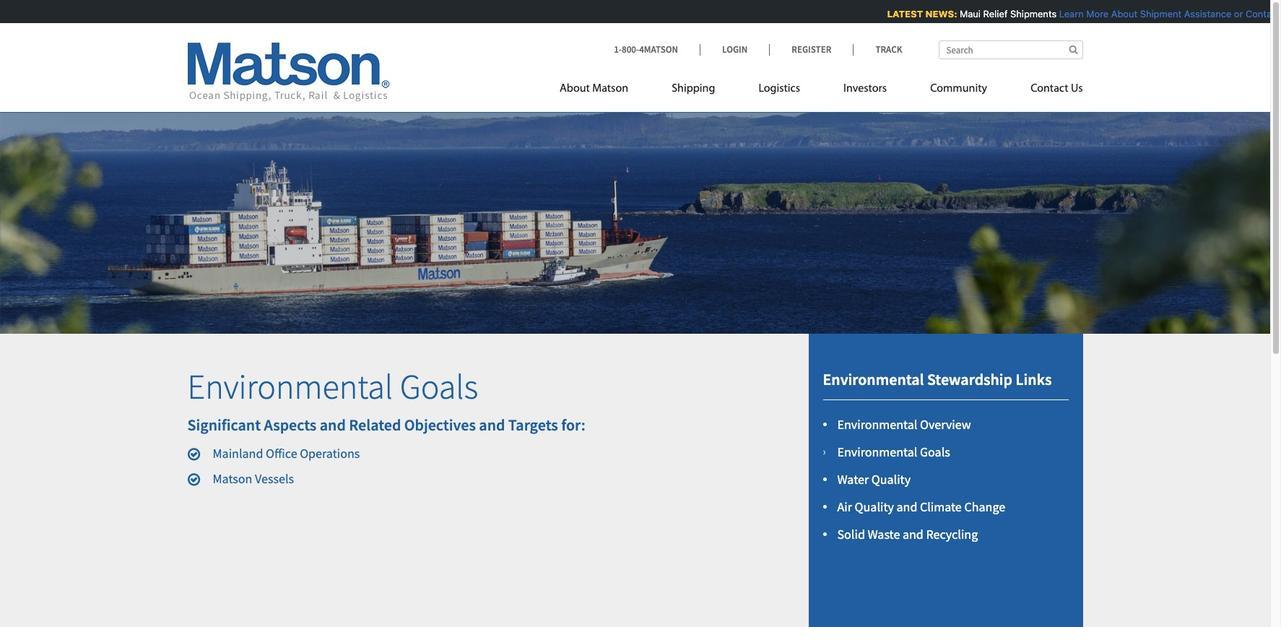 Task type: describe. For each thing, give the bounding box(es) containing it.
register link
[[770, 43, 854, 56]]

matson vessels
[[213, 470, 294, 487]]

us
[[1072, 83, 1084, 95]]

quality for water
[[872, 471, 911, 488]]

objectives
[[404, 415, 476, 435]]

and for solid
[[903, 526, 924, 542]]

shipments
[[1009, 8, 1055, 20]]

investors
[[844, 83, 887, 95]]

blue matson logo with ocean, shipping, truck, rail and logistics written beneath it. image
[[188, 43, 390, 102]]

environmental overview link
[[838, 417, 972, 433]]

and for significant
[[320, 415, 346, 435]]

solid waste and recycling
[[838, 526, 979, 542]]

0 vertical spatial goals
[[400, 365, 478, 408]]

operations
[[300, 445, 360, 462]]

quality for air
[[855, 498, 895, 515]]

0 vertical spatial environmental goals
[[188, 365, 478, 408]]

4matson
[[640, 43, 679, 56]]

and left the targets
[[479, 415, 505, 435]]

office
[[266, 445, 297, 462]]

environmental stewardship links
[[823, 369, 1053, 390]]

track
[[876, 43, 903, 56]]

search image
[[1070, 45, 1079, 54]]

mainland
[[213, 445, 263, 462]]

latest
[[886, 8, 922, 20]]

environmental goals inside environmental stewardship links section
[[838, 444, 951, 460]]

0 horizontal spatial matson
[[213, 470, 253, 487]]

environmental up the environmental overview link
[[823, 369, 925, 390]]

air quality and climate change link
[[838, 498, 1006, 515]]

air quality and climate change
[[838, 498, 1006, 515]]

learn
[[1058, 8, 1082, 20]]

environmental goals link
[[838, 444, 951, 460]]

800-
[[622, 43, 640, 56]]

top menu navigation
[[560, 76, 1084, 106]]

overview
[[921, 417, 972, 433]]

contact us
[[1031, 83, 1084, 95]]

related
[[349, 415, 401, 435]]

matson inside top menu navigation
[[593, 83, 629, 95]]

or
[[1233, 8, 1242, 20]]

1-800-4matson
[[614, 43, 679, 56]]

login link
[[700, 43, 770, 56]]

track link
[[854, 43, 903, 56]]

recycling
[[927, 526, 979, 542]]

air
[[838, 498, 853, 515]]

1 horizontal spatial about
[[1110, 8, 1136, 20]]

climate
[[921, 498, 962, 515]]

about matson link
[[560, 76, 650, 106]]

significant aspects and related objectives and targets for:
[[188, 415, 586, 435]]

contact us link
[[1010, 76, 1084, 106]]

environmental up water quality link
[[838, 444, 918, 460]]

environmental up environmental goals link
[[838, 417, 918, 433]]

login
[[723, 43, 748, 56]]

containe
[[1244, 8, 1282, 20]]



Task type: vqa. For each thing, say whether or not it's contained in the screenshot.
Online Tools
no



Task type: locate. For each thing, give the bounding box(es) containing it.
assistance
[[1183, 8, 1230, 20]]

matson down 'mainland'
[[213, 470, 253, 487]]

relief
[[982, 8, 1006, 20]]

goals up objectives
[[400, 365, 478, 408]]

and for air
[[897, 498, 918, 515]]

None search field
[[939, 40, 1084, 59]]

shipping link
[[650, 76, 737, 106]]

and up operations
[[320, 415, 346, 435]]

shipment
[[1139, 8, 1180, 20]]

matson vessels link
[[213, 470, 294, 487]]

1 vertical spatial environmental goals
[[838, 444, 951, 460]]

about
[[1110, 8, 1136, 20], [560, 83, 590, 95]]

stewardship
[[928, 369, 1013, 390]]

environmental up aspects
[[188, 365, 393, 408]]

vessels
[[255, 470, 294, 487]]

and
[[320, 415, 346, 435], [479, 415, 505, 435], [897, 498, 918, 515], [903, 526, 924, 542]]

targets
[[509, 415, 558, 435]]

news:
[[924, 8, 956, 20]]

Search search field
[[939, 40, 1084, 59]]

0 horizontal spatial environmental goals
[[188, 365, 478, 408]]

0 vertical spatial matson
[[593, 83, 629, 95]]

quality
[[872, 471, 911, 488], [855, 498, 895, 515]]

change
[[965, 498, 1006, 515]]

environmental goals up 'related'
[[188, 365, 478, 408]]

matson containership guided by tug image
[[0, 90, 1271, 334]]

1 vertical spatial goals
[[921, 444, 951, 460]]

learn more about shipment assistance or containe link
[[1058, 8, 1282, 20]]

goals
[[400, 365, 478, 408], [921, 444, 951, 460]]

water
[[838, 471, 869, 488]]

water quality
[[838, 471, 911, 488]]

solid
[[838, 526, 866, 542]]

contact
[[1031, 83, 1069, 95]]

environmental goals
[[188, 365, 478, 408], [838, 444, 951, 460]]

0 horizontal spatial about
[[560, 83, 590, 95]]

aspects
[[264, 415, 317, 435]]

community link
[[909, 76, 1010, 106]]

matson down 1-
[[593, 83, 629, 95]]

mainland office operations
[[213, 445, 360, 462]]

waste
[[868, 526, 901, 542]]

quality down water quality link
[[855, 498, 895, 515]]

1 vertical spatial matson
[[213, 470, 253, 487]]

1 vertical spatial about
[[560, 83, 590, 95]]

matson
[[593, 83, 629, 95], [213, 470, 253, 487]]

0 vertical spatial about
[[1110, 8, 1136, 20]]

1 horizontal spatial matson
[[593, 83, 629, 95]]

community
[[931, 83, 988, 95]]

1 vertical spatial quality
[[855, 498, 895, 515]]

environmental goals down the environmental overview link
[[838, 444, 951, 460]]

significant
[[188, 415, 261, 435]]

links
[[1016, 369, 1053, 390]]

1 horizontal spatial goals
[[921, 444, 951, 460]]

0 vertical spatial quality
[[872, 471, 911, 488]]

0 horizontal spatial goals
[[400, 365, 478, 408]]

logistics
[[759, 83, 801, 95]]

goals down overview
[[921, 444, 951, 460]]

mainland office operations link
[[213, 445, 360, 462]]

solid waste and recycling link
[[838, 526, 979, 542]]

logistics link
[[737, 76, 822, 106]]

1-
[[614, 43, 622, 56]]

and up solid waste and recycling link
[[897, 498, 918, 515]]

and down the air quality and climate change link
[[903, 526, 924, 542]]

water quality link
[[838, 471, 911, 488]]

more
[[1085, 8, 1107, 20]]

investors link
[[822, 76, 909, 106]]

for:
[[562, 415, 586, 435]]

about matson
[[560, 83, 629, 95]]

quality down environmental goals link
[[872, 471, 911, 488]]

about inside top menu navigation
[[560, 83, 590, 95]]

shipping
[[672, 83, 716, 95]]

1-800-4matson link
[[614, 43, 700, 56]]

latest news: maui relief shipments learn more about shipment assistance or containe
[[886, 8, 1282, 20]]

goals inside environmental stewardship links section
[[921, 444, 951, 460]]

environmental stewardship links section
[[791, 334, 1102, 627]]

register
[[792, 43, 832, 56]]

environmental
[[188, 365, 393, 408], [823, 369, 925, 390], [838, 417, 918, 433], [838, 444, 918, 460]]

maui
[[958, 8, 979, 20]]

1 horizontal spatial environmental goals
[[838, 444, 951, 460]]

environmental overview
[[838, 417, 972, 433]]



